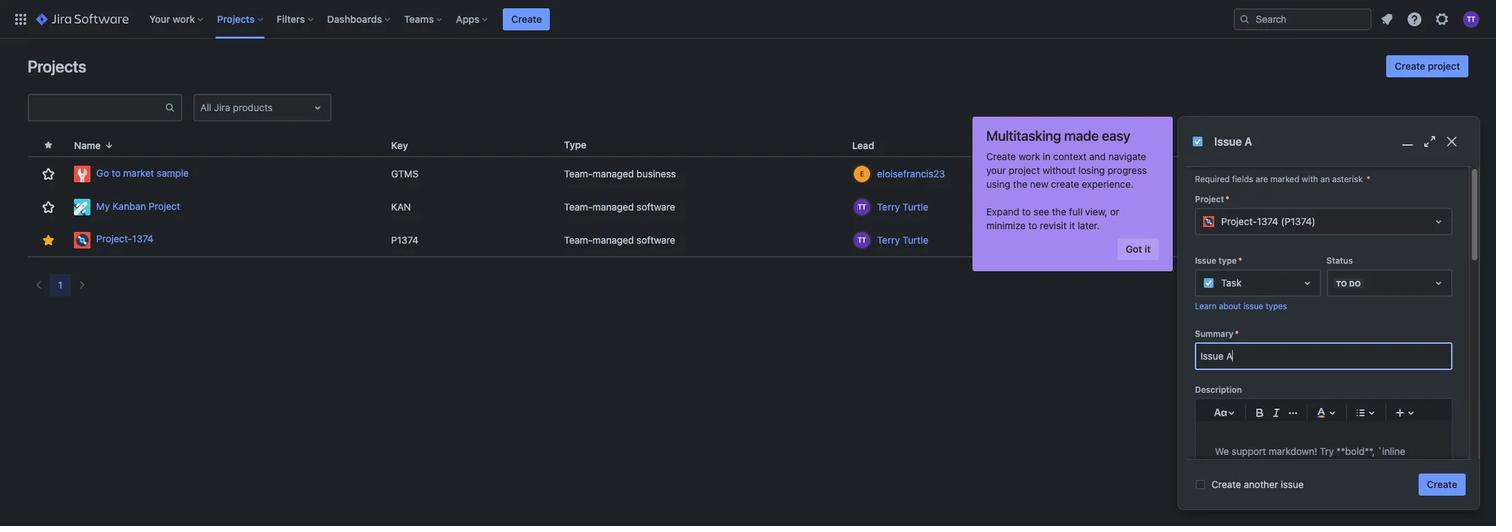 Task type: vqa. For each thing, say whether or not it's contained in the screenshot.
the leftmost Project
yes



Task type: locate. For each thing, give the bounding box(es) containing it.
managed for gtms
[[593, 168, 634, 180]]

2 software from the top
[[637, 234, 675, 246]]

issue right another on the right bottom
[[1281, 479, 1304, 491]]

types
[[1266, 301, 1287, 312]]

project- down project *
[[1222, 216, 1257, 227]]

to right go
[[112, 167, 121, 179]]

my kanban project link
[[74, 199, 380, 216]]

using
[[987, 178, 1011, 190]]

1 vertical spatial turtle
[[903, 234, 929, 246]]

create another issue
[[1212, 479, 1304, 491]]

projects
[[217, 13, 255, 25], [28, 57, 86, 76]]

create inside primary element
[[512, 13, 542, 25]]

issue for another
[[1281, 479, 1304, 491]]

issue for issue type *
[[1195, 256, 1217, 266]]

to for go
[[112, 167, 121, 179]]

kanban
[[112, 200, 146, 212]]

team-managed software
[[564, 201, 675, 213], [564, 234, 675, 246]]

1
[[58, 279, 63, 291]]

issue left 'a'
[[1215, 135, 1242, 148]]

kan
[[391, 201, 411, 213]]

required fields are marked with an asterisk *
[[1195, 174, 1371, 184]]

1 horizontal spatial work
[[1019, 151, 1040, 162]]

create button inside primary element
[[503, 8, 550, 30]]

1 vertical spatial to
[[1022, 206, 1031, 218]]

marked
[[1271, 174, 1300, 184]]

market
[[123, 167, 154, 179]]

1374 for project-1374
[[132, 233, 154, 245]]

1 terry turtle from the top
[[877, 201, 929, 213]]

0 horizontal spatial project
[[1009, 164, 1040, 176]]

lead
[[852, 139, 875, 151]]

1374 left (p1374)
[[1257, 216, 1279, 227]]

1 vertical spatial project
[[1009, 164, 1040, 176]]

about
[[1219, 301, 1241, 312]]

0 horizontal spatial projects
[[28, 57, 86, 76]]

project
[[1428, 60, 1461, 72], [1009, 164, 1040, 176]]

discard & close image
[[1444, 133, 1461, 150]]

1 vertical spatial software
[[637, 234, 675, 246]]

full
[[1069, 206, 1083, 218]]

jira
[[214, 102, 230, 113]]

turtle
[[903, 201, 929, 213], [903, 234, 929, 246]]

0 horizontal spatial project
[[149, 200, 180, 212]]

0 vertical spatial project-
[[1222, 216, 1257, 227]]

task
[[1222, 277, 1242, 289]]

2 terry from the top
[[877, 234, 900, 246]]

terry
[[877, 201, 900, 213], [877, 234, 900, 246]]

3 managed from the top
[[593, 234, 634, 246]]

project up new
[[1009, 164, 1040, 176]]

project *
[[1195, 194, 1230, 205]]

managed
[[593, 168, 634, 180], [593, 201, 634, 213], [593, 234, 634, 246]]

minimize image
[[1400, 133, 1416, 150]]

1 managed from the top
[[593, 168, 634, 180]]

terry for p1374
[[877, 234, 900, 246]]

1 vertical spatial managed
[[593, 201, 634, 213]]

projects left filters
[[217, 13, 255, 25]]

banner
[[0, 0, 1497, 39]]

issue type *
[[1195, 256, 1243, 266]]

required
[[1195, 174, 1230, 184]]

0 horizontal spatial open image
[[310, 99, 326, 116]]

1374 down my kanban project
[[132, 233, 154, 245]]

0 vertical spatial issue
[[1215, 135, 1242, 148]]

* right summary
[[1235, 329, 1239, 339]]

0 vertical spatial managed
[[593, 168, 634, 180]]

software for p1374
[[637, 234, 675, 246]]

teams
[[404, 13, 434, 25]]

1 vertical spatial terry
[[877, 234, 900, 246]]

1 vertical spatial team-
[[564, 201, 593, 213]]

view,
[[1086, 206, 1108, 218]]

0 vertical spatial terry turtle
[[877, 201, 929, 213]]

1 vertical spatial create button
[[1419, 474, 1466, 496]]

your profile and settings image
[[1463, 11, 1480, 27]]

1 vertical spatial projects
[[28, 57, 86, 76]]

managed for kan
[[593, 201, 634, 213]]

project-
[[1222, 216, 1257, 227], [96, 233, 132, 245]]

settings image
[[1434, 11, 1451, 27]]

it
[[1070, 220, 1075, 231], [1145, 243, 1151, 255]]

1 horizontal spatial 1374
[[1257, 216, 1279, 227]]

1 software from the top
[[637, 201, 675, 213]]

made
[[1065, 128, 1099, 144]]

learn about issue types
[[1195, 301, 1287, 312]]

1 open image from the top
[[1431, 213, 1447, 230]]

multitasking
[[987, 128, 1061, 144]]

dashboards button
[[323, 8, 396, 30]]

project- down my on the left of page
[[96, 233, 132, 245]]

open image left to
[[1299, 275, 1316, 292]]

the left new
[[1013, 178, 1028, 190]]

team-
[[564, 168, 593, 180], [564, 201, 593, 213], [564, 234, 593, 246]]

open image
[[310, 99, 326, 116], [1299, 275, 1316, 292]]

issue
[[1215, 135, 1242, 148], [1195, 256, 1217, 266]]

1 horizontal spatial project-
[[1222, 216, 1257, 227]]

0 horizontal spatial project-
[[96, 233, 132, 245]]

1 turtle from the top
[[903, 201, 929, 213]]

work right your
[[173, 13, 195, 25]]

project inside 'link'
[[149, 200, 180, 212]]

learn about issue types link
[[1195, 301, 1287, 312]]

it down full on the right top of page
[[1070, 220, 1075, 231]]

to
[[112, 167, 121, 179], [1022, 206, 1031, 218], [1029, 220, 1038, 231]]

turtle for kan
[[903, 201, 929, 213]]

lists image
[[1353, 405, 1369, 421]]

1 vertical spatial work
[[1019, 151, 1040, 162]]

0 vertical spatial open image
[[310, 99, 326, 116]]

0 vertical spatial turtle
[[903, 201, 929, 213]]

1 team- from the top
[[564, 168, 593, 180]]

* right type in the right of the page
[[1239, 256, 1243, 266]]

0 vertical spatial terry
[[877, 201, 900, 213]]

create inside button
[[1395, 60, 1426, 72]]

issue left type in the right of the page
[[1195, 256, 1217, 266]]

2 terry turtle link from the top
[[877, 233, 929, 247]]

create project
[[1395, 60, 1461, 72]]

all jira products
[[200, 102, 273, 113]]

your work
[[149, 13, 195, 25]]

2 managed from the top
[[593, 201, 634, 213]]

0 horizontal spatial 1374
[[132, 233, 154, 245]]

create
[[512, 13, 542, 25], [1395, 60, 1426, 72], [987, 151, 1016, 162], [1212, 479, 1242, 491], [1427, 479, 1458, 491]]

navigate
[[1109, 151, 1147, 162]]

project down sample
[[149, 200, 180, 212]]

project-1374
[[96, 233, 154, 245]]

1 vertical spatial open image
[[1299, 275, 1316, 292]]

0 vertical spatial create button
[[503, 8, 550, 30]]

1 vertical spatial project-
[[96, 233, 132, 245]]

project down the required
[[1195, 194, 1224, 205]]

1 vertical spatial team-managed software
[[564, 234, 675, 246]]

2 team-managed software from the top
[[564, 234, 675, 246]]

go to market sample
[[96, 167, 189, 179]]

banner containing your work
[[0, 0, 1497, 39]]

terry turtle link
[[877, 200, 929, 214], [877, 233, 929, 247]]

terry turtle link for p1374
[[877, 233, 929, 247]]

*
[[1367, 174, 1371, 184], [1226, 194, 1230, 205], [1239, 256, 1243, 266], [1235, 329, 1239, 339]]

1 terry from the top
[[877, 201, 900, 213]]

2 open image from the top
[[1431, 275, 1447, 292]]

primary element
[[8, 0, 1234, 38]]

later.
[[1078, 220, 1100, 231]]

previous image
[[30, 277, 47, 294]]

1 vertical spatial terry turtle
[[877, 234, 929, 246]]

0 vertical spatial 1374
[[1257, 216, 1279, 227]]

0 vertical spatial the
[[1013, 178, 1028, 190]]

expand to see the full view, or minimize to revisit it later. got it
[[987, 206, 1151, 255]]

0 vertical spatial issue
[[1244, 301, 1264, 312]]

the up revisit
[[1052, 206, 1067, 218]]

1 vertical spatial issue
[[1195, 256, 1217, 266]]

2 team- from the top
[[564, 201, 593, 213]]

0 horizontal spatial work
[[173, 13, 195, 25]]

open image right products
[[310, 99, 326, 116]]

team-managed business
[[564, 168, 676, 180]]

1 horizontal spatial the
[[1052, 206, 1067, 218]]

next image
[[74, 277, 90, 294]]

to left see
[[1022, 206, 1031, 218]]

to down see
[[1029, 220, 1038, 231]]

0 horizontal spatial issue
[[1244, 301, 1264, 312]]

work left "in"
[[1019, 151, 1040, 162]]

2 vertical spatial managed
[[593, 234, 634, 246]]

easy
[[1102, 128, 1131, 144]]

1 vertical spatial the
[[1052, 206, 1067, 218]]

terry turtle
[[877, 201, 929, 213], [877, 234, 929, 246]]

0 horizontal spatial the
[[1013, 178, 1028, 190]]

go
[[96, 167, 109, 179]]

apps
[[456, 13, 480, 25]]

2 vertical spatial team-
[[564, 234, 593, 246]]

Description - Main content area, start typing to enter text. text field
[[1215, 443, 1433, 476]]

search image
[[1239, 13, 1251, 25]]

0 vertical spatial terry turtle link
[[877, 200, 929, 214]]

filters button
[[273, 8, 319, 30]]

2 turtle from the top
[[903, 234, 929, 246]]

work
[[173, 13, 195, 25], [1019, 151, 1040, 162]]

issue left the types
[[1244, 301, 1264, 312]]

1 team-managed software from the top
[[564, 201, 675, 213]]

type
[[564, 139, 587, 151]]

software for kan
[[637, 201, 675, 213]]

work inside dropdown button
[[173, 13, 195, 25]]

1374 for project-1374 (p1374)
[[1257, 216, 1279, 227]]

open image
[[1431, 213, 1447, 230], [1431, 275, 1447, 292]]

description
[[1195, 385, 1242, 395]]

0 vertical spatial project
[[1428, 60, 1461, 72]]

it right got
[[1145, 243, 1151, 255]]

issue
[[1244, 301, 1264, 312], [1281, 479, 1304, 491]]

3 team- from the top
[[564, 234, 593, 246]]

0 horizontal spatial it
[[1070, 220, 1075, 231]]

create project button
[[1387, 55, 1469, 77]]

filters
[[277, 13, 305, 25]]

software
[[637, 201, 675, 213], [637, 234, 675, 246]]

experience.
[[1082, 178, 1134, 190]]

1 terry turtle link from the top
[[877, 200, 929, 214]]

1 horizontal spatial projects
[[217, 13, 255, 25]]

gtms
[[391, 168, 419, 180]]

jira software image
[[36, 11, 129, 27], [36, 11, 129, 27]]

1 vertical spatial issue
[[1281, 479, 1304, 491]]

team- for gtms
[[564, 168, 593, 180]]

eloisefrancis23 link
[[877, 167, 945, 181]]

1 vertical spatial it
[[1145, 243, 1151, 255]]

see
[[1034, 206, 1050, 218]]

0 vertical spatial team-managed software
[[564, 201, 675, 213]]

0 vertical spatial open image
[[1431, 213, 1447, 230]]

sample
[[157, 167, 189, 179]]

2 terry turtle from the top
[[877, 234, 929, 246]]

1 vertical spatial terry turtle link
[[877, 233, 929, 247]]

1 vertical spatial 1374
[[132, 233, 154, 245]]

1 vertical spatial open image
[[1431, 275, 1447, 292]]

1 horizontal spatial project
[[1195, 194, 1224, 205]]

0 vertical spatial work
[[173, 13, 195, 25]]

your work button
[[145, 8, 209, 30]]

multitasking made easy create work in context and navigate your project without losing progress using the new create experience.
[[987, 128, 1147, 190]]

terry for kan
[[877, 201, 900, 213]]

1 horizontal spatial it
[[1145, 243, 1151, 255]]

work inside multitasking made easy create work in context and navigate your project without losing progress using the new create experience.
[[1019, 151, 1040, 162]]

project- for project-1374 (p1374)
[[1222, 216, 1257, 227]]

to do
[[1337, 279, 1361, 288]]

0 vertical spatial software
[[637, 201, 675, 213]]

1374
[[1257, 216, 1279, 227], [132, 233, 154, 245]]

1 horizontal spatial project
[[1428, 60, 1461, 72]]

and
[[1090, 151, 1106, 162]]

1 horizontal spatial create button
[[1419, 474, 1466, 496]]

1 horizontal spatial issue
[[1281, 479, 1304, 491]]

projects down 'appswitcher icon'
[[28, 57, 86, 76]]

0 horizontal spatial create button
[[503, 8, 550, 30]]

the
[[1013, 178, 1028, 190], [1052, 206, 1067, 218]]

0 vertical spatial team-
[[564, 168, 593, 180]]

project down settings image
[[1428, 60, 1461, 72]]

0 vertical spatial projects
[[217, 13, 255, 25]]

None text field
[[200, 101, 203, 115]]

None text field
[[29, 98, 164, 117], [1197, 344, 1452, 369], [29, 98, 164, 117], [1197, 344, 1452, 369]]

0 vertical spatial to
[[112, 167, 121, 179]]

team- for kan
[[564, 201, 593, 213]]

create inside multitasking made easy create work in context and navigate your project without losing progress using the new create experience.
[[987, 151, 1016, 162]]

to for expand
[[1022, 206, 1031, 218]]



Task type: describe. For each thing, give the bounding box(es) containing it.
star go to market sample image
[[40, 166, 56, 182]]

with
[[1302, 174, 1319, 184]]

1 button
[[50, 274, 71, 296]]

bold ⌘b image
[[1252, 405, 1269, 421]]

type
[[1219, 256, 1237, 266]]

expand
[[987, 206, 1020, 218]]

managed for p1374
[[593, 234, 634, 246]]

asterisk
[[1333, 174, 1363, 184]]

my
[[96, 200, 110, 212]]

team- for p1374
[[564, 234, 593, 246]]

your
[[987, 164, 1006, 176]]

project-1374 link
[[74, 232, 380, 248]]

revisit
[[1040, 220, 1067, 231]]

issue a image
[[1193, 136, 1204, 147]]

star project-1374 image
[[40, 232, 56, 248]]

* right asterisk
[[1367, 174, 1371, 184]]

name button
[[69, 137, 120, 153]]

progress
[[1108, 164, 1147, 176]]

in
[[1043, 151, 1051, 162]]

1 horizontal spatial open image
[[1299, 275, 1316, 292]]

dashboards
[[327, 13, 382, 25]]

teams button
[[400, 8, 448, 30]]

terry turtle for kan
[[877, 201, 929, 213]]

my kanban project
[[96, 200, 180, 212]]

summary *
[[1195, 329, 1239, 339]]

issue for issue a
[[1215, 135, 1242, 148]]

appswitcher icon image
[[12, 11, 29, 27]]

notifications image
[[1379, 11, 1396, 27]]

business
[[637, 168, 676, 180]]

a
[[1245, 135, 1253, 148]]

help image
[[1407, 11, 1423, 27]]

go full screen image
[[1422, 133, 1438, 150]]

key
[[391, 139, 408, 151]]

2 vertical spatial to
[[1029, 220, 1038, 231]]

got
[[1126, 243, 1143, 255]]

the inside expand to see the full view, or minimize to revisit it later. got it
[[1052, 206, 1067, 218]]

project- for project-1374
[[96, 233, 132, 245]]

more formatting image
[[1285, 405, 1302, 421]]

(p1374)
[[1281, 216, 1316, 227]]

0 vertical spatial it
[[1070, 220, 1075, 231]]

projects button
[[213, 8, 269, 30]]

project inside multitasking made easy create work in context and navigate your project without losing progress using the new create experience.
[[1009, 164, 1040, 176]]

your
[[149, 13, 170, 25]]

star my kanban project image
[[40, 199, 56, 216]]

lead button
[[847, 137, 891, 153]]

products
[[233, 102, 273, 113]]

losing
[[1079, 164, 1105, 176]]

fields
[[1232, 174, 1254, 184]]

all
[[200, 102, 211, 113]]

go to market sample link
[[74, 166, 380, 182]]

terry turtle link for kan
[[877, 200, 929, 214]]

status
[[1327, 256, 1353, 266]]

apps button
[[452, 8, 494, 30]]

open image for project
[[1431, 213, 1447, 230]]

minimize
[[987, 220, 1026, 231]]

projects inside popup button
[[217, 13, 255, 25]]

Search field
[[1234, 8, 1372, 30]]

project-1374 (p1374)
[[1222, 216, 1316, 227]]

project inside button
[[1428, 60, 1461, 72]]

issue for about
[[1244, 301, 1264, 312]]

* down the required
[[1226, 194, 1230, 205]]

new
[[1030, 178, 1049, 190]]

summary
[[1195, 329, 1234, 339]]

eloisefrancis23
[[877, 168, 945, 180]]

are
[[1256, 174, 1268, 184]]

another
[[1244, 479, 1279, 491]]

issue a
[[1215, 135, 1253, 148]]

turtle for p1374
[[903, 234, 929, 246]]

do
[[1349, 279, 1361, 288]]

to
[[1337, 279, 1347, 288]]

team-managed software for p1374
[[564, 234, 675, 246]]

or
[[1110, 206, 1120, 218]]

learn
[[1195, 301, 1217, 312]]

got it button
[[1118, 238, 1159, 260]]

terry turtle for p1374
[[877, 234, 929, 246]]

italic ⌘i image
[[1269, 405, 1285, 421]]

key button
[[386, 137, 425, 153]]

team-managed software for kan
[[564, 201, 675, 213]]

name
[[74, 139, 101, 151]]

open image for status
[[1431, 275, 1447, 292]]

the inside multitasking made easy create work in context and navigate your project without losing progress using the new create experience.
[[1013, 178, 1028, 190]]

an
[[1321, 174, 1330, 184]]

context
[[1053, 151, 1087, 162]]

without
[[1043, 164, 1076, 176]]

p1374
[[391, 234, 419, 246]]

text styles image
[[1213, 405, 1229, 421]]



